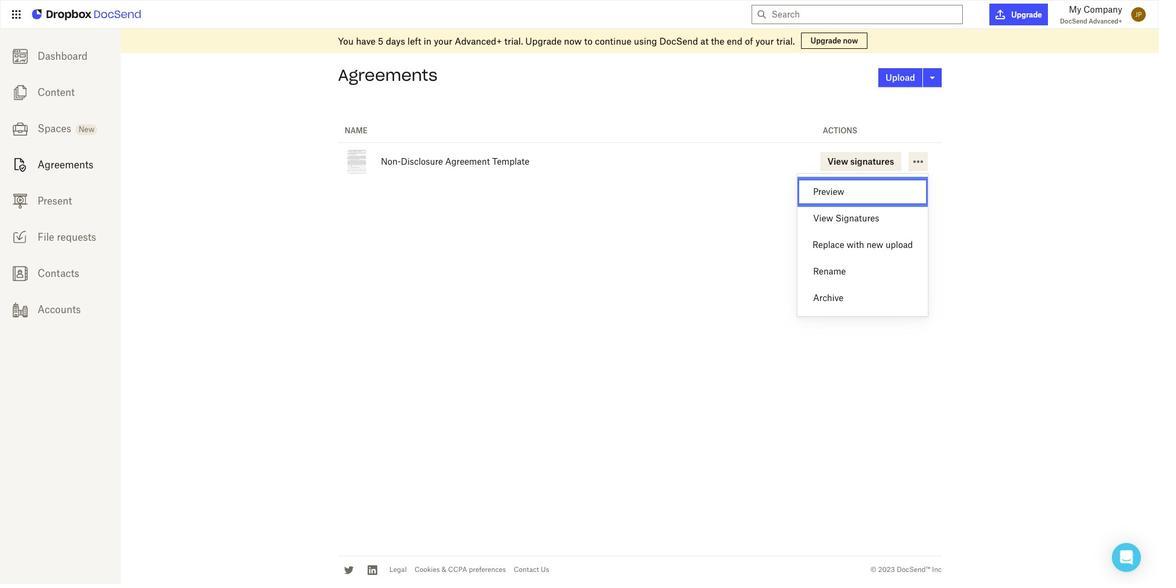 Task type: vqa. For each thing, say whether or not it's contained in the screenshot.
go to docsend homepage image
no



Task type: describe. For each thing, give the bounding box(es) containing it.
upload
[[886, 240, 913, 250]]

preview
[[813, 187, 845, 197]]

spaces
[[38, 123, 71, 135]]

view signatures button
[[798, 205, 928, 232]]

spaces new
[[38, 123, 94, 135]]

cookies & ccpa preferences link
[[415, 566, 506, 575]]

view signatures
[[828, 156, 894, 166]]

disclosure
[[401, 156, 443, 167]]

cookies & ccpa preferences
[[415, 566, 506, 575]]

rename button
[[798, 258, 928, 285]]

receive image
[[12, 230, 27, 245]]

you
[[338, 35, 354, 46]]

accounts link
[[0, 292, 121, 328]]

dashboard
[[38, 50, 88, 62]]

signatures
[[836, 213, 880, 223]]

view signatures
[[813, 213, 880, 223]]

docsend inside my company docsend advanced+
[[1060, 18, 1088, 25]]

docsend™
[[897, 566, 931, 575]]

legal
[[390, 566, 407, 575]]

view signatures button
[[821, 152, 902, 171]]

content link
[[0, 74, 121, 111]]

sidebar accounts image
[[12, 302, 27, 318]]

view for view signatures
[[813, 213, 834, 223]]

agreement header element
[[338, 53, 942, 102]]

upgrade button
[[990, 4, 1048, 25]]

using
[[634, 35, 657, 46]]

© 2023 docsend™ inc
[[871, 566, 942, 575]]

present
[[38, 195, 72, 207]]

dashboard link
[[0, 38, 121, 74]]

in
[[424, 35, 432, 46]]

company
[[1084, 4, 1123, 14]]

view for view signatures
[[828, 156, 849, 166]]

content
[[38, 86, 75, 98]]

file requests
[[38, 231, 96, 243]]

new
[[867, 240, 884, 250]]

sidebar ndas image
[[12, 157, 27, 173]]

2 trial. from the left
[[777, 35, 795, 46]]

agreements heading
[[338, 65, 438, 86]]

upgrade image
[[996, 10, 1006, 19]]

present link
[[0, 183, 121, 219]]

preferences
[[469, 566, 506, 575]]

0 horizontal spatial docsend
[[660, 35, 698, 46]]

have
[[356, 35, 376, 46]]

days
[[386, 35, 405, 46]]

contacts
[[38, 268, 79, 280]]

non-
[[381, 156, 401, 167]]

legal link
[[390, 566, 407, 575]]

active agreements element
[[338, 120, 942, 180]]

at
[[701, 35, 709, 46]]

file requests link
[[0, 219, 121, 255]]

replace with new upload
[[813, 240, 913, 250]]

end
[[727, 35, 743, 46]]

us
[[541, 566, 549, 575]]

upgrade now
[[811, 36, 858, 45]]

left
[[408, 35, 421, 46]]



Task type: locate. For each thing, give the bounding box(es) containing it.
agreements down the 5
[[338, 65, 438, 85]]

of
[[745, 35, 753, 46]]

inc
[[932, 566, 942, 575]]

upload
[[886, 72, 915, 82]]

0 horizontal spatial trial.
[[505, 35, 523, 46]]

your
[[434, 35, 452, 46], [756, 35, 774, 46]]

1 horizontal spatial now
[[843, 36, 858, 45]]

view up the replace
[[813, 213, 834, 223]]

&
[[442, 566, 446, 575]]

2 your from the left
[[756, 35, 774, 46]]

sidebar present image
[[12, 194, 27, 209]]

upgrade
[[1012, 10, 1042, 19], [526, 35, 562, 46], [811, 36, 842, 45]]

0 horizontal spatial now
[[564, 35, 582, 46]]

archive button
[[798, 285, 928, 312]]

5
[[378, 35, 384, 46]]

0 horizontal spatial your
[[434, 35, 452, 46]]

non-disclosure agreement template link
[[381, 156, 530, 167]]

view
[[828, 156, 849, 166], [813, 213, 834, 223]]

file
[[38, 231, 54, 243]]

upload button
[[879, 68, 923, 87]]

0 horizontal spatial agreements
[[38, 159, 94, 171]]

1 your from the left
[[434, 35, 452, 46]]

1 vertical spatial advanced+
[[455, 35, 502, 46]]

view inside agreement row 'element'
[[828, 156, 849, 166]]

contacts link
[[0, 255, 121, 292]]

0 vertical spatial docsend
[[1060, 18, 1088, 25]]

upgrade now link
[[801, 33, 868, 49]]

agreement
[[445, 156, 490, 167]]

1 horizontal spatial trial.
[[777, 35, 795, 46]]

contact
[[514, 566, 539, 575]]

0 vertical spatial agreements
[[338, 65, 438, 85]]

advanced+ inside my company docsend advanced+
[[1089, 18, 1123, 25]]

archive
[[813, 293, 844, 303]]

contact us link
[[514, 566, 549, 575]]

sidebar spaces image
[[12, 121, 27, 136]]

the
[[711, 35, 725, 46]]

sidebar documents image
[[12, 85, 27, 100]]

2 horizontal spatial upgrade
[[1012, 10, 1042, 19]]

1 horizontal spatial agreements
[[338, 65, 438, 85]]

agreements link
[[0, 147, 121, 183]]

contact us
[[514, 566, 549, 575]]

sidebar dashboard image
[[12, 49, 27, 64]]

1 vertical spatial agreements
[[38, 159, 94, 171]]

1 vertical spatial view
[[813, 213, 834, 223]]

replace with new upload button
[[798, 232, 928, 258]]

ccpa
[[448, 566, 467, 575]]

you have 5 days left in your advanced+ trial. upgrade now to continue using docsend at the end of your trial.
[[338, 35, 795, 46]]

0 horizontal spatial advanced+
[[455, 35, 502, 46]]

docsend down my
[[1060, 18, 1088, 25]]

new
[[79, 125, 94, 134]]

upgrade for upgrade
[[1012, 10, 1042, 19]]

advanced+ right in
[[455, 35, 502, 46]]

sidebar contacts image
[[12, 266, 27, 281]]

with
[[847, 240, 865, 250]]

1 trial. from the left
[[505, 35, 523, 46]]

1 horizontal spatial advanced+
[[1089, 18, 1123, 25]]

1 horizontal spatial upgrade
[[811, 36, 842, 45]]

requests
[[57, 231, 96, 243]]

0 vertical spatial advanced+
[[1089, 18, 1123, 25]]

continue
[[595, 35, 632, 46]]

my
[[1069, 4, 1082, 14]]

1 horizontal spatial your
[[756, 35, 774, 46]]

my company docsend advanced+
[[1060, 4, 1123, 25]]

rename
[[813, 266, 846, 277]]

template
[[492, 156, 530, 167]]

agreements
[[338, 65, 438, 85], [38, 159, 94, 171]]

replace
[[813, 240, 845, 250]]

advanced+
[[1089, 18, 1123, 25], [455, 35, 502, 46]]

actions
[[823, 126, 858, 135]]

name
[[345, 126, 368, 135]]

agreement row element
[[338, 142, 942, 180]]

cookies
[[415, 566, 440, 575]]

1 horizontal spatial docsend
[[1060, 18, 1088, 25]]

0 horizontal spatial upgrade
[[526, 35, 562, 46]]

view down actions
[[828, 156, 849, 166]]

agreements down 'spaces new'
[[38, 159, 94, 171]]

trial.
[[505, 35, 523, 46], [777, 35, 795, 46]]

accounts
[[38, 304, 81, 316]]

your right in
[[434, 35, 452, 46]]

docsend left the at
[[660, 35, 698, 46]]

signatures
[[851, 156, 894, 166]]

©
[[871, 566, 877, 575]]

now
[[564, 35, 582, 46], [843, 36, 858, 45]]

your right of at the right top
[[756, 35, 774, 46]]

non-disclosure agreement template
[[381, 156, 530, 167]]

to
[[584, 35, 593, 46]]

2023
[[879, 566, 895, 575]]

advanced+ down the company
[[1089, 18, 1123, 25]]

0 vertical spatial view
[[828, 156, 849, 166]]

agreements inside agreement header element
[[338, 65, 438, 85]]

docsend
[[1060, 18, 1088, 25], [660, 35, 698, 46]]

preview button
[[798, 179, 928, 205]]

1 vertical spatial docsend
[[660, 35, 698, 46]]

upgrade inside button
[[1012, 10, 1042, 19]]

upgrade for upgrade now
[[811, 36, 842, 45]]



